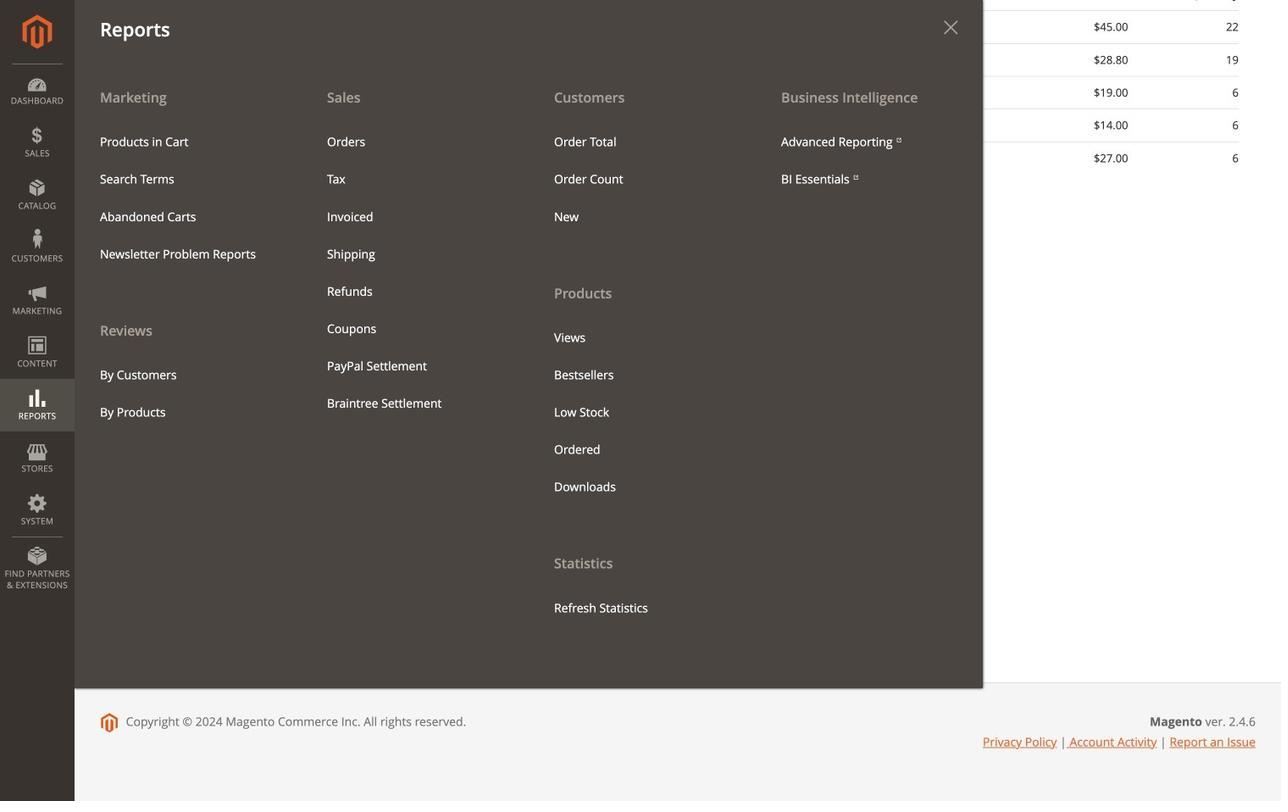 Task type: locate. For each thing, give the bounding box(es) containing it.
magento admin panel image
[[22, 14, 52, 49]]

menu bar
[[0, 0, 983, 688]]

menu
[[75, 78, 983, 688], [75, 78, 302, 431], [529, 78, 756, 627], [87, 123, 289, 273], [315, 123, 516, 422], [542, 123, 743, 236], [769, 123, 971, 198], [542, 319, 743, 506], [87, 357, 289, 431]]



Task type: vqa. For each thing, say whether or not it's contained in the screenshot.
'text field'
no



